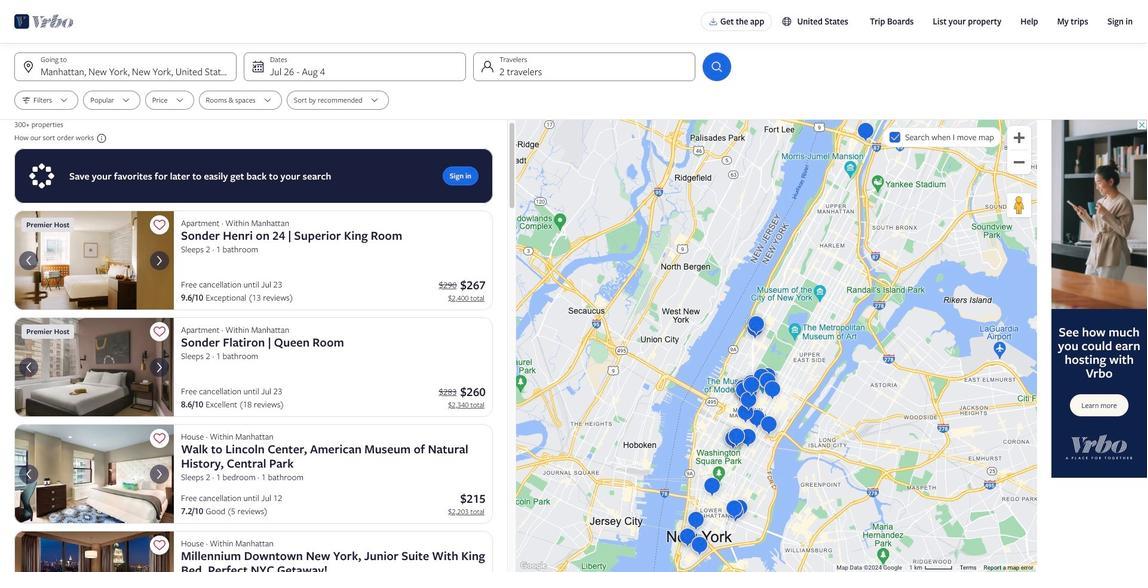 Task type: describe. For each thing, give the bounding box(es) containing it.
vrbo logo image
[[14, 12, 74, 31]]

show previous image for walk to lincoln center, american museum of natural history, central park image
[[22, 468, 36, 482]]

download the app button image
[[708, 17, 718, 26]]

show next image for walk to lincoln center, american museum of natural history, central park image
[[152, 468, 167, 482]]

room image for show previous image for sonder flatiron | queen room
[[14, 318, 174, 418]]

show previous image for sonder flatiron | queen room image
[[22, 361, 36, 375]]

show previous image for sonder henri on 24 | superior king room image
[[22, 254, 36, 268]]

search image
[[710, 60, 724, 74]]



Task type: vqa. For each thing, say whether or not it's contained in the screenshot.
Vrbo logo at top left
yes



Task type: locate. For each thing, give the bounding box(es) containing it.
small image
[[94, 133, 107, 144]]

show next image for sonder flatiron | queen room image
[[152, 361, 167, 375]]

room image
[[14, 211, 174, 311], [14, 318, 174, 418]]

room image for show previous image for sonder henri on 24 | superior king room
[[14, 211, 174, 311]]

map region
[[516, 120, 1037, 573]]

2 room image from the top
[[14, 318, 174, 418]]

show next image for sonder henri on 24 | superior king room image
[[152, 254, 167, 268]]

unit with king size bed. the exact unit will be assigned upon arrival. views, colors and decoration may vary. image
[[14, 532, 174, 573]]

1 vertical spatial room image
[[14, 318, 174, 418]]

unit with king bed image
[[14, 425, 174, 525]]

google image
[[519, 561, 548, 573]]

1 room image from the top
[[14, 211, 174, 311]]

small image
[[782, 16, 792, 27]]

0 vertical spatial room image
[[14, 211, 174, 311]]



